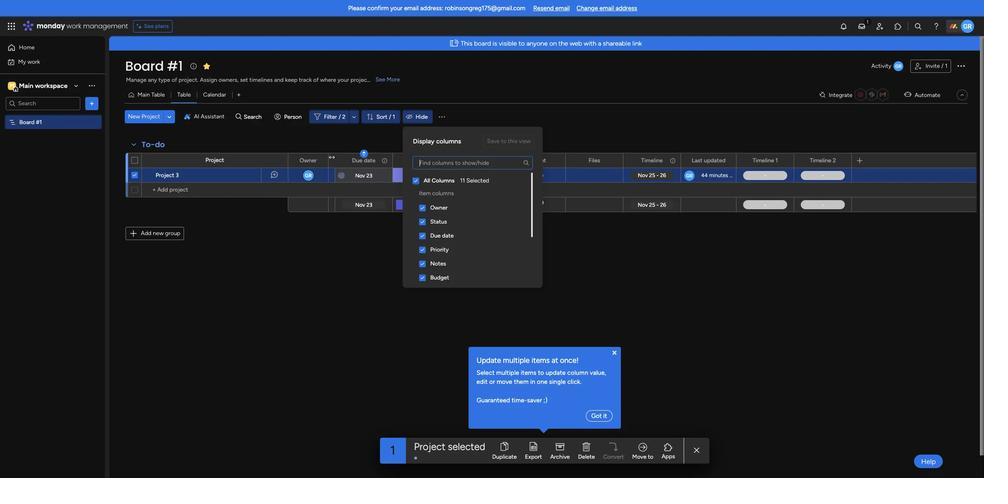 Task type: describe. For each thing, give the bounding box(es) containing it.
budget inside field
[[527, 157, 546, 164]]

nov
[[355, 173, 365, 179]]

11
[[460, 177, 465, 184]]

menu image
[[438, 113, 446, 121]]

main table button
[[125, 89, 171, 102]]

search everything image
[[914, 22, 922, 30]]

keep
[[285, 77, 298, 84]]

ai assistant
[[194, 113, 225, 120]]

single
[[549, 379, 566, 386]]

workspace image
[[8, 81, 16, 90]]

1 inside button
[[945, 63, 948, 70]]

sort / 1
[[376, 113, 395, 120]]

main for main workspace
[[19, 82, 33, 90]]

apps image
[[894, 22, 902, 30]]

the
[[559, 40, 568, 47]]

person button
[[271, 110, 307, 124]]

to inside button
[[501, 138, 507, 145]]

display
[[413, 138, 435, 145]]

item columns
[[419, 190, 454, 197]]

project inside button
[[142, 113, 160, 120]]

Find columns to show/hide search field
[[413, 156, 533, 170]]

$500 for $500
[[530, 173, 543, 179]]

notifications image
[[840, 22, 848, 30]]

hide
[[416, 113, 428, 120]]

minutes
[[709, 173, 728, 179]]

save
[[487, 138, 500, 145]]

see plans
[[144, 23, 169, 30]]

this
[[461, 40, 473, 47]]

click.
[[567, 379, 582, 386]]

calendar
[[203, 91, 226, 98]]

stands.
[[371, 77, 389, 84]]

invite / 1 button
[[910, 60, 951, 73]]

resend email link
[[533, 5, 570, 12]]

integrate
[[829, 92, 853, 99]]

m
[[9, 82, 14, 89]]

remove from favorites image
[[202, 62, 211, 70]]

web
[[570, 40, 582, 47]]

and
[[274, 77, 284, 84]]

address
[[616, 5, 637, 12]]

1 image
[[864, 17, 871, 26]]

11 selected
[[460, 177, 489, 184]]

items for at
[[532, 356, 550, 365]]

inbox image
[[858, 22, 866, 30]]

please confirm your email address: robinsongreg175@gmail.com
[[348, 5, 526, 12]]

sort desc image
[[362, 151, 365, 157]]

time-
[[512, 397, 527, 405]]

monday
[[37, 21, 65, 31]]

project 3
[[156, 172, 179, 179]]

1 horizontal spatial #1
[[167, 57, 183, 75]]

options image
[[956, 61, 966, 71]]

greg robinson image
[[961, 20, 974, 33]]

to inside select multiple items to update column value, edit or move them in one single click.
[[538, 370, 544, 377]]

project selected
[[414, 441, 485, 453]]

1 vertical spatial your
[[338, 77, 349, 84]]

Timeline 1 field
[[751, 156, 780, 165]]

address:
[[420, 5, 443, 12]]

columns for display columns
[[436, 138, 461, 145]]

add new group button
[[126, 227, 184, 240]]

1 vertical spatial due date
[[430, 233, 454, 240]]

project for project
[[205, 157, 224, 164]]

/ for sort
[[389, 113, 391, 120]]

2 inside field
[[833, 157, 836, 164]]

1 horizontal spatial date
[[442, 233, 454, 240]]

a
[[598, 40, 601, 47]]

project for project selected
[[414, 441, 445, 453]]

or
[[489, 379, 495, 386]]

#1 inside board #1 list box
[[36, 119, 42, 126]]

track
[[299, 77, 312, 84]]

2 of from the left
[[313, 77, 319, 84]]

animation image
[[447, 37, 461, 50]]

updated
[[704, 157, 726, 164]]

project
[[351, 77, 369, 84]]

update multiple items at once!
[[477, 356, 579, 365]]

home
[[19, 44, 35, 51]]

columns for item columns
[[432, 190, 454, 197]]

arrow down image
[[349, 112, 359, 122]]

move to
[[632, 454, 654, 461]]

help image
[[932, 22, 941, 30]]

dapulse integrations image
[[819, 92, 826, 98]]

table inside button
[[151, 91, 165, 98]]

1 horizontal spatial owner
[[430, 205, 448, 212]]

Priority field
[[410, 156, 433, 165]]

to right visible
[[519, 40, 525, 47]]

board #1 inside list box
[[19, 119, 42, 126]]

1 email from the left
[[404, 5, 419, 12]]

0 vertical spatial board
[[125, 57, 164, 75]]

select multiple items to update column value, edit or move them in one single click.
[[477, 370, 606, 386]]

selected
[[466, 177, 489, 184]]

select product image
[[7, 22, 16, 30]]

resend email
[[533, 5, 570, 12]]

monday work management
[[37, 21, 128, 31]]

on
[[549, 40, 557, 47]]

last
[[692, 157, 703, 164]]

saver
[[527, 397, 542, 405]]

anyone
[[527, 40, 548, 47]]

in
[[530, 379, 535, 386]]

workspace
[[35, 82, 68, 90]]

column
[[567, 370, 588, 377]]

angle down image
[[167, 114, 171, 120]]

one
[[537, 379, 548, 386]]

it
[[603, 413, 607, 420]]

see plans button
[[133, 20, 173, 33]]

due inside field
[[352, 157, 362, 164]]

1 horizontal spatial board #1
[[125, 57, 183, 75]]

;)
[[544, 397, 548, 405]]

move
[[632, 454, 647, 461]]

v2 search image
[[236, 112, 242, 122]]

selected
[[448, 441, 485, 453]]

see more link
[[375, 76, 401, 84]]

guaranteed
[[477, 397, 510, 405]]

shareable
[[603, 40, 631, 47]]

convert
[[603, 454, 624, 461]]

to-
[[142, 140, 155, 150]]

Last updated field
[[690, 156, 728, 165]]

work for monday
[[67, 21, 81, 31]]

priority inside field
[[412, 157, 431, 164]]

To-do field
[[140, 140, 167, 150]]

with
[[584, 40, 596, 47]]

Notes field
[[469, 156, 489, 165]]

link
[[632, 40, 642, 47]]

delete
[[578, 454, 595, 461]]

due date inside field
[[352, 157, 376, 164]]

export
[[525, 454, 542, 461]]

Board #1 field
[[123, 57, 185, 75]]

got
[[591, 413, 602, 420]]

to right the move on the bottom right of page
[[648, 454, 654, 461]]

see more
[[376, 76, 400, 83]]

management
[[83, 21, 128, 31]]

Due date field
[[350, 156, 378, 165]]

new
[[128, 113, 140, 120]]

group
[[165, 230, 180, 237]]

medium
[[411, 172, 432, 179]]

autopilot image
[[904, 89, 911, 100]]



Task type: locate. For each thing, give the bounding box(es) containing it.
owner up status
[[430, 205, 448, 212]]

archive
[[550, 454, 570, 461]]

work right monday
[[67, 21, 81, 31]]

please
[[348, 5, 366, 12]]

ai assistant button
[[181, 110, 228, 124]]

owner left v2 expand column icon
[[300, 157, 317, 164]]

set
[[240, 77, 248, 84]]

help button
[[914, 455, 943, 469]]

work inside my work 'button'
[[27, 58, 40, 65]]

0 horizontal spatial board
[[19, 119, 34, 126]]

main inside button
[[138, 91, 150, 98]]

1 vertical spatial notes
[[430, 261, 446, 268]]

your right where
[[338, 77, 349, 84]]

None search field
[[409, 150, 536, 170]]

0 horizontal spatial /
[[339, 113, 341, 120]]

more
[[387, 76, 400, 83]]

/ inside button
[[941, 63, 944, 70]]

change email address
[[577, 5, 637, 12]]

Owner field
[[298, 156, 319, 165]]

0 vertical spatial see
[[144, 23, 154, 30]]

0 vertical spatial items
[[532, 356, 550, 365]]

0 horizontal spatial email
[[404, 5, 419, 12]]

$500 for $500 sum
[[530, 200, 544, 207]]

0 horizontal spatial budget
[[430, 275, 449, 282]]

Budget field
[[525, 156, 548, 165]]

0 horizontal spatial main
[[19, 82, 33, 90]]

timeline for timeline 2
[[810, 157, 831, 164]]

due down sort desc icon
[[352, 157, 362, 164]]

activity button
[[868, 60, 907, 73]]

1 horizontal spatial 2
[[833, 157, 836, 164]]

project left selected
[[414, 441, 445, 453]]

0 vertical spatial columns
[[436, 138, 461, 145]]

work for my
[[27, 58, 40, 65]]

all
[[424, 177, 430, 184]]

new
[[153, 230, 164, 237]]

add
[[141, 230, 151, 237]]

0 vertical spatial board #1
[[125, 57, 183, 75]]

due down status
[[430, 233, 441, 240]]

priority up medium on the top left of page
[[412, 157, 431, 164]]

1 horizontal spatial email
[[555, 5, 570, 12]]

invite members image
[[876, 22, 884, 30]]

board
[[474, 40, 491, 47]]

2 horizontal spatial email
[[600, 5, 614, 12]]

project for project 3
[[156, 172, 174, 179]]

/ right the sort in the top left of the page
[[389, 113, 391, 120]]

see left more
[[376, 76, 385, 83]]

1 vertical spatial board
[[19, 119, 34, 126]]

1 horizontal spatial your
[[390, 5, 403, 12]]

2 horizontal spatial timeline
[[810, 157, 831, 164]]

1 of from the left
[[172, 77, 177, 84]]

1 vertical spatial $500
[[530, 200, 544, 207]]

1 horizontal spatial of
[[313, 77, 319, 84]]

project.
[[179, 77, 198, 84]]

0 vertical spatial 2
[[342, 113, 346, 120]]

confirm
[[367, 5, 389, 12]]

2 horizontal spatial /
[[941, 63, 944, 70]]

email right change
[[600, 5, 614, 12]]

2 timeline from the left
[[753, 157, 774, 164]]

duplicate
[[492, 454, 517, 461]]

board #1 down search in workspace field
[[19, 119, 42, 126]]

2 table from the left
[[177, 91, 191, 98]]

add new group
[[141, 230, 180, 237]]

do
[[155, 140, 165, 150]]

main down manage
[[138, 91, 150, 98]]

due date down status
[[430, 233, 454, 240]]

0 horizontal spatial #1
[[36, 119, 42, 126]]

board #1 up the "any"
[[125, 57, 183, 75]]

column information image
[[670, 158, 676, 164]]

date inside field
[[364, 157, 376, 164]]

status
[[430, 219, 447, 226]]

items for to
[[521, 370, 536, 377]]

3 timeline from the left
[[810, 157, 831, 164]]

0 horizontal spatial timeline
[[641, 157, 663, 164]]

1 vertical spatial items
[[521, 370, 536, 377]]

email
[[404, 5, 419, 12], [555, 5, 570, 12], [600, 5, 614, 12]]

plans
[[155, 23, 169, 30]]

timeline for timeline
[[641, 157, 663, 164]]

0 vertical spatial $500
[[530, 173, 543, 179]]

columns down columns
[[432, 190, 454, 197]]

where
[[320, 77, 336, 84]]

update
[[477, 356, 501, 365]]

multiple inside select multiple items to update column value, edit or move them in one single click.
[[496, 370, 519, 377]]

board down search in workspace field
[[19, 119, 34, 126]]

new project
[[128, 113, 160, 120]]

0 vertical spatial priority
[[412, 157, 431, 164]]

1
[[945, 63, 948, 70], [393, 113, 395, 120], [776, 157, 778, 164], [390, 444, 395, 459]]

multiple for select
[[496, 370, 519, 377]]

my
[[18, 58, 26, 65]]

1 horizontal spatial work
[[67, 21, 81, 31]]

table inside button
[[177, 91, 191, 98]]

date down status
[[442, 233, 454, 240]]

table down project.
[[177, 91, 191, 98]]

option
[[0, 115, 105, 117]]

0 horizontal spatial 2
[[342, 113, 346, 120]]

0 horizontal spatial table
[[151, 91, 165, 98]]

save to this view button
[[483, 135, 535, 148]]

to left this
[[501, 138, 507, 145]]

0 horizontal spatial due date
[[352, 157, 376, 164]]

timeline
[[641, 157, 663, 164], [753, 157, 774, 164], [810, 157, 831, 164]]

other
[[472, 173, 486, 179]]

move
[[497, 379, 512, 386]]

type
[[159, 77, 170, 84]]

multiple for update
[[503, 356, 530, 365]]

1 horizontal spatial board
[[125, 57, 164, 75]]

see inside see plans button
[[144, 23, 154, 30]]

0 vertical spatial owner
[[300, 157, 317, 164]]

visible
[[499, 40, 517, 47]]

project
[[142, 113, 160, 120], [205, 157, 224, 164], [156, 172, 174, 179], [414, 441, 445, 453]]

/ right the invite
[[941, 63, 944, 70]]

filter
[[324, 113, 337, 120]]

search image
[[523, 160, 530, 166]]

due date down sort desc icon
[[352, 157, 376, 164]]

$500 sum
[[530, 200, 544, 211]]

filter / 2
[[324, 113, 346, 120]]

of right the type
[[172, 77, 177, 84]]

columns
[[436, 138, 461, 145], [432, 190, 454, 197]]

1 vertical spatial date
[[442, 233, 454, 240]]

/ for filter
[[339, 113, 341, 120]]

v2 expand column image
[[329, 154, 335, 161]]

items inside select multiple items to update column value, edit or move them in one single click.
[[521, 370, 536, 377]]

Search in workspace field
[[17, 99, 69, 108]]

Timeline 2 field
[[808, 156, 838, 165]]

collapse board header image
[[959, 92, 966, 98]]

1 inside field
[[776, 157, 778, 164]]

see for see more
[[376, 76, 385, 83]]

0 vertical spatial #1
[[167, 57, 183, 75]]

0 horizontal spatial work
[[27, 58, 40, 65]]

#1 up the type
[[167, 57, 183, 75]]

#1 down search in workspace field
[[36, 119, 42, 126]]

2 email from the left
[[555, 5, 570, 12]]

1 timeline from the left
[[641, 157, 663, 164]]

multiple up them
[[503, 356, 530, 365]]

board inside board #1 list box
[[19, 119, 34, 126]]

0 horizontal spatial notes
[[430, 261, 446, 268]]

see for see plans
[[144, 23, 154, 30]]

owners,
[[219, 77, 239, 84]]

see left plans at the top left of page
[[144, 23, 154, 30]]

see inside "see more" link
[[376, 76, 385, 83]]

add view image
[[237, 92, 241, 98]]

ago
[[730, 173, 738, 179]]

1 horizontal spatial table
[[177, 91, 191, 98]]

manage
[[126, 77, 147, 84]]

1 horizontal spatial notes
[[471, 157, 487, 164]]

0 horizontal spatial board #1
[[19, 119, 42, 126]]

0 horizontal spatial see
[[144, 23, 154, 30]]

1 horizontal spatial timeline
[[753, 157, 774, 164]]

1 horizontal spatial due date
[[430, 233, 454, 240]]

1 horizontal spatial see
[[376, 76, 385, 83]]

workspace options image
[[88, 82, 96, 90]]

ai logo image
[[184, 114, 191, 120]]

once!
[[560, 356, 579, 365]]

3 email from the left
[[600, 5, 614, 12]]

0 vertical spatial date
[[364, 157, 376, 164]]

Timeline field
[[639, 156, 665, 165]]

help
[[921, 458, 936, 466]]

person
[[284, 113, 302, 120]]

main inside the workspace selection element
[[19, 82, 33, 90]]

notes inside field
[[471, 157, 487, 164]]

this
[[508, 138, 517, 145]]

to up one
[[538, 370, 544, 377]]

1 vertical spatial due
[[430, 233, 441, 240]]

44
[[701, 173, 708, 179]]

0 horizontal spatial owner
[[300, 157, 317, 164]]

them
[[514, 379, 529, 386]]

timelines
[[249, 77, 273, 84]]

project right new
[[142, 113, 160, 120]]

1 horizontal spatial budget
[[527, 157, 546, 164]]

columns right 'display'
[[436, 138, 461, 145]]

got it
[[591, 413, 607, 420]]

multiple
[[503, 356, 530, 365], [496, 370, 519, 377]]

items up the "in"
[[521, 370, 536, 377]]

1 horizontal spatial /
[[389, 113, 391, 120]]

email for change email address
[[600, 5, 614, 12]]

project left 3
[[156, 172, 174, 179]]

0 vertical spatial work
[[67, 21, 81, 31]]

items left at
[[532, 356, 550, 365]]

due
[[352, 157, 362, 164], [430, 233, 441, 240]]

table down the "any"
[[151, 91, 165, 98]]

hide button
[[403, 110, 433, 124]]

board up the "any"
[[125, 57, 164, 75]]

multiple up move on the right bottom of page
[[496, 370, 519, 377]]

3
[[176, 172, 179, 179]]

Search field
[[242, 111, 266, 123]]

0 vertical spatial due
[[352, 157, 362, 164]]

1 vertical spatial 2
[[833, 157, 836, 164]]

1 horizontal spatial main
[[138, 91, 150, 98]]

1 horizontal spatial due
[[430, 233, 441, 240]]

0 horizontal spatial due
[[352, 157, 362, 164]]

1 vertical spatial priority
[[430, 247, 449, 254]]

email right resend
[[555, 5, 570, 12]]

guaranteed time-saver ;)
[[477, 397, 548, 405]]

1 vertical spatial budget
[[430, 275, 449, 282]]

automate
[[915, 92, 941, 99]]

0 horizontal spatial of
[[172, 77, 177, 84]]

1 vertical spatial owner
[[430, 205, 448, 212]]

of right track
[[313, 77, 319, 84]]

1 vertical spatial columns
[[432, 190, 454, 197]]

column information image
[[381, 158, 388, 164]]

0 vertical spatial your
[[390, 5, 403, 12]]

last updated
[[692, 157, 726, 164]]

priority down status
[[430, 247, 449, 254]]

board #1 list box
[[0, 114, 105, 240]]

robinsongreg175@gmail.com
[[445, 5, 526, 12]]

to-do
[[142, 140, 165, 150]]

email for resend email
[[555, 5, 570, 12]]

main for main table
[[138, 91, 150, 98]]

44 minutes ago
[[701, 173, 738, 179]]

0 vertical spatial main
[[19, 82, 33, 90]]

work right my
[[27, 58, 40, 65]]

0 vertical spatial notes
[[471, 157, 487, 164]]

view
[[519, 138, 531, 145]]

timeline for timeline 1
[[753, 157, 774, 164]]

options image
[[88, 99, 96, 108]]

1 vertical spatial main
[[138, 91, 150, 98]]

date down sort desc icon
[[364, 157, 376, 164]]

your right confirm
[[390, 5, 403, 12]]

ai
[[194, 113, 199, 120]]

0 horizontal spatial your
[[338, 77, 349, 84]]

0 vertical spatial due date
[[352, 157, 376, 164]]

$500
[[530, 173, 543, 179], [530, 200, 544, 207]]

show board description image
[[188, 62, 198, 70]]

/ right filter
[[339, 113, 341, 120]]

+ Add project text field
[[146, 185, 284, 195]]

1 vertical spatial #1
[[36, 119, 42, 126]]

project up + add project text box
[[205, 157, 224, 164]]

main workspace
[[19, 82, 68, 90]]

0 horizontal spatial date
[[364, 157, 376, 164]]

is
[[493, 40, 497, 47]]

item
[[419, 190, 431, 197]]

nov 23
[[355, 173, 372, 179]]

0 vertical spatial multiple
[[503, 356, 530, 365]]

1 vertical spatial multiple
[[496, 370, 519, 377]]

owner inside field
[[300, 157, 317, 164]]

main table
[[138, 91, 165, 98]]

budget
[[527, 157, 546, 164], [430, 275, 449, 282]]

Files field
[[587, 156, 602, 165]]

main right workspace image
[[19, 82, 33, 90]]

1 vertical spatial see
[[376, 76, 385, 83]]

email left "address:" at the top left
[[404, 5, 419, 12]]

manage any type of project. assign owners, set timelines and keep track of where your project stands.
[[126, 77, 389, 84]]

#1
[[167, 57, 183, 75], [36, 119, 42, 126]]

1 table from the left
[[151, 91, 165, 98]]

1 vertical spatial work
[[27, 58, 40, 65]]

1 vertical spatial board #1
[[19, 119, 42, 126]]

0 vertical spatial budget
[[527, 157, 546, 164]]

assistant
[[201, 113, 225, 120]]

workspace selection element
[[8, 81, 69, 92]]

/ for invite
[[941, 63, 944, 70]]



Task type: vqa. For each thing, say whether or not it's contained in the screenshot.
IS in the right of the page
yes



